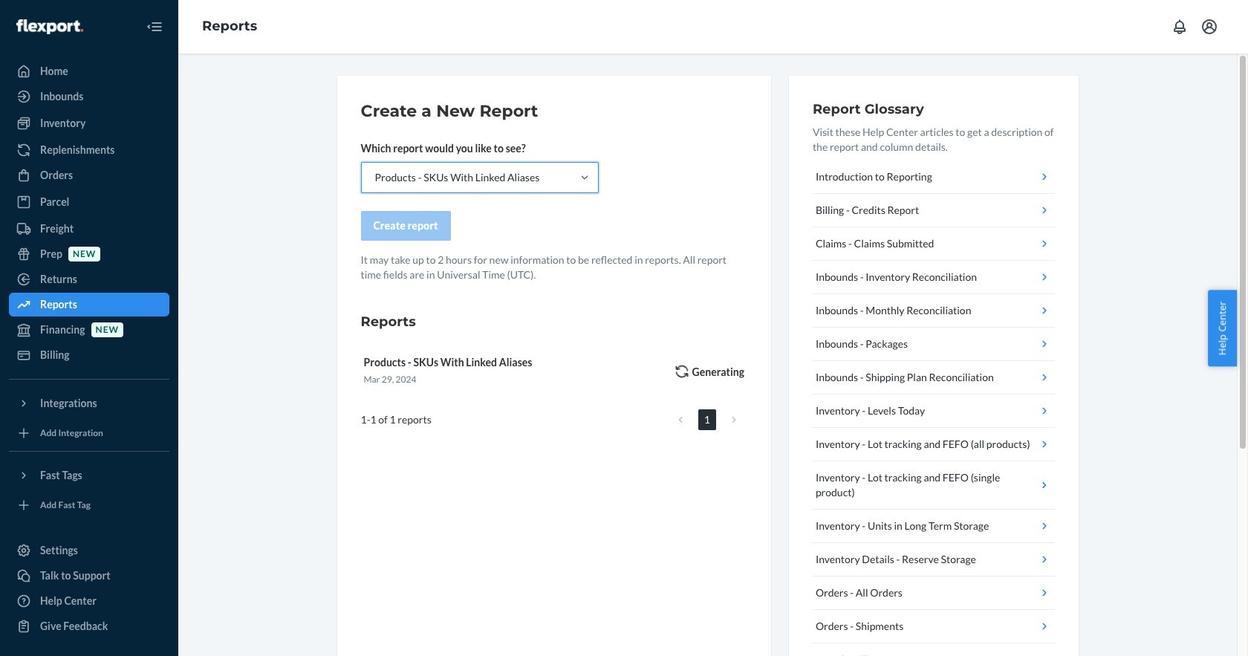 Task type: locate. For each thing, give the bounding box(es) containing it.
flexport logo image
[[16, 19, 83, 34]]

close navigation image
[[146, 18, 163, 36]]

open account menu image
[[1201, 18, 1219, 36]]



Task type: describe. For each thing, give the bounding box(es) containing it.
chevron left image
[[678, 415, 683, 425]]

chevron right image
[[732, 415, 736, 425]]

open notifications image
[[1171, 18, 1189, 36]]



Task type: vqa. For each thing, say whether or not it's contained in the screenshot.
Open account menu Image
yes



